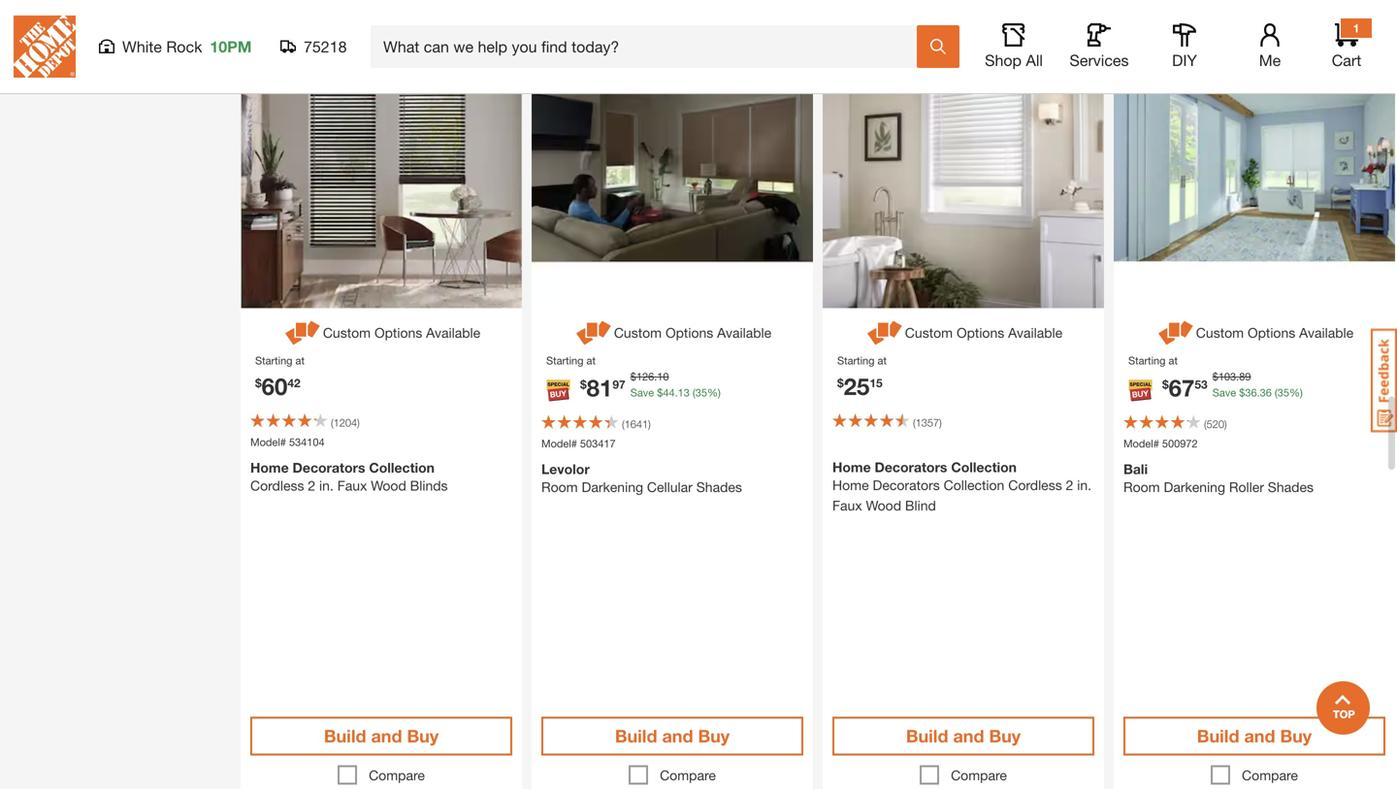 Task type: locate. For each thing, give the bounding box(es) containing it.
me button
[[1240, 23, 1302, 70]]

4 build and buy link from the left
[[1124, 717, 1386, 756]]

$ 103 . 89 save $ 36 . 36 ( 35 %)
[[1213, 370, 1303, 399]]

$ left "53"
[[1163, 378, 1169, 391]]

collection
[[952, 459, 1017, 475], [369, 460, 435, 476], [944, 477, 1005, 493]]

97
[[613, 378, 626, 391]]

0 horizontal spatial more
[[86, 9, 117, 25]]

0 vertical spatial wood
[[371, 478, 406, 494]]

darkening down 503417
[[582, 479, 644, 495]]

model# left 534104
[[250, 436, 286, 448]]

build for first "build and buy" 'link' from the left
[[324, 726, 366, 746]]

1 horizontal spatial cordless
[[1009, 477, 1063, 493]]

$
[[631, 370, 637, 383], [1213, 370, 1219, 383], [255, 376, 262, 390], [838, 376, 844, 390], [580, 378, 587, 391], [1163, 378, 1169, 391], [657, 386, 663, 399], [1240, 386, 1246, 399]]

custom up ( 1204 )
[[323, 325, 371, 341]]

0 horizontal spatial save
[[121, 9, 151, 25]]

1 horizontal spatial starting at
[[1129, 354, 1178, 367]]

10pm
[[210, 37, 252, 56]]

4 build and buy from the left
[[1198, 726, 1312, 746]]

more
[[86, 9, 117, 25], [155, 9, 186, 25]]

blinds
[[410, 478, 448, 494]]

decorators inside home decorators collection cordless 2 in. faux wood blinds
[[293, 460, 365, 476]]

home inside home decorators collection cordless 2 in. faux wood blinds
[[250, 460, 289, 476]]

3 starting from the left
[[838, 354, 875, 367]]

save inside $ 103 . 89 save $ 36 . 36 ( 35 %)
[[1213, 386, 1237, 399]]

$ 126 . 10 save $ 44 . 13 ( 35 %)
[[631, 370, 721, 399]]

save down 103
[[1213, 386, 1237, 399]]

4 more options icon image from the left
[[1156, 318, 1197, 348]]

35
[[696, 386, 708, 399], [1278, 386, 1290, 399]]

shades right cellular
[[697, 479, 742, 495]]

0 horizontal spatial top
[[542, 33, 565, 49]]

room down levolor
[[542, 479, 578, 495]]

starting at $ 25 15
[[838, 354, 887, 400]]

1 horizontal spatial 35
[[1278, 386, 1290, 399]]

more up rock
[[155, 9, 186, 25]]

75218
[[304, 37, 347, 56]]

starting
[[255, 354, 293, 367], [546, 354, 584, 367], [838, 354, 875, 367], [1129, 354, 1166, 367]]

1 shades from the left
[[697, 479, 742, 495]]

1
[[1354, 21, 1360, 35]]

starting inside starting at $ 25 15
[[838, 354, 875, 367]]

1 horizontal spatial more
[[155, 9, 186, 25]]

$ inside starting at $ 25 15
[[838, 376, 844, 390]]

more options icon image up 81
[[573, 318, 614, 348]]

at up 15
[[878, 354, 887, 367]]

darkening inside the levolor room darkening cellular shades
[[582, 479, 644, 495]]

shades inside the levolor room darkening cellular shades
[[697, 479, 742, 495]]

1 %) from the left
[[708, 386, 721, 399]]

0 horizontal spatial starting at
[[546, 354, 596, 367]]

1 options from the left
[[375, 325, 423, 341]]

starting up 25 on the right of page
[[838, 354, 875, 367]]

2 in. from the left
[[319, 478, 334, 494]]

1 more options icon image from the left
[[282, 318, 323, 348]]

1 horizontal spatial 36
[[1261, 386, 1272, 399]]

) up home decorators collection cordless 2 in. faux wood blinds
[[357, 416, 360, 429]]

custom options available
[[323, 325, 481, 341], [614, 325, 772, 341], [905, 325, 1063, 341], [1197, 325, 1354, 341]]

( 1204 )
[[331, 416, 360, 429]]

model# 534104
[[250, 436, 325, 448]]

53
[[1195, 378, 1208, 391]]

custom up 1357
[[905, 325, 953, 341]]

$ inside $ 81 97
[[580, 378, 587, 391]]

more options icon image up "starting at $ 60 42"
[[282, 318, 323, 348]]

home decorators collection home decorators collection cordless 2 in. faux wood blind
[[833, 459, 1092, 513]]

starting at up 67
[[1129, 354, 1178, 367]]

build
[[324, 726, 366, 746], [615, 726, 658, 746], [906, 726, 949, 746], [1198, 726, 1240, 746]]

room inside bali room darkening roller shades
[[1124, 479, 1161, 495]]

bali room darkening roller shades
[[1124, 461, 1314, 495]]

1 horizontal spatial darkening
[[1164, 479, 1226, 495]]

%) for 67
[[1290, 386, 1303, 399]]

0 horizontal spatial faux
[[338, 478, 367, 494]]

wood left blind
[[866, 497, 902, 513]]

35 inside $ 103 . 89 save $ 36 . 36 ( 35 %)
[[1278, 386, 1290, 399]]

blind
[[906, 497, 936, 513]]

0 horizontal spatial 36
[[1246, 386, 1258, 399]]

1 horizontal spatial room
[[1124, 479, 1161, 495]]

%) inside $ 103 . 89 save $ 36 . 36 ( 35 %)
[[1290, 386, 1303, 399]]

decorators for decorators
[[875, 459, 948, 475]]

( for ( 520 )
[[1205, 418, 1207, 430]]

options
[[375, 325, 423, 341], [666, 325, 714, 341], [957, 325, 1005, 341], [1248, 325, 1296, 341]]

2 2 from the left
[[308, 478, 316, 494]]

0 horizontal spatial 35
[[696, 386, 708, 399]]

3 and from the left
[[954, 726, 985, 746]]

cordless inside home decorators collection cordless 2 in. faux wood blinds
[[250, 478, 304, 494]]

0 horizontal spatial 2
[[308, 478, 316, 494]]

in. down 534104
[[319, 478, 334, 494]]

me
[[1260, 51, 1282, 69]]

2 darkening from the left
[[1164, 479, 1226, 495]]

top rated
[[542, 33, 607, 49], [1124, 33, 1190, 49]]

What can we help you find today? search field
[[383, 26, 916, 67]]

starting at up 81
[[546, 354, 596, 367]]

darkening for 81
[[582, 479, 644, 495]]

35 for 67
[[1278, 386, 1290, 399]]

at up 81
[[587, 354, 596, 367]]

75218 button
[[281, 37, 347, 56]]

starting up 60
[[255, 354, 293, 367]]

1 2 from the left
[[1066, 477, 1074, 493]]

2 down 534104
[[308, 478, 316, 494]]

room down bali
[[1124, 479, 1161, 495]]

model#
[[250, 436, 286, 448], [542, 437, 577, 450], [1124, 437, 1160, 450]]

faux down ( 1204 )
[[338, 478, 367, 494]]

home
[[833, 459, 871, 475], [250, 460, 289, 476], [833, 477, 869, 493]]

$ left 97
[[580, 378, 587, 391]]

0 horizontal spatial wood
[[371, 478, 406, 494]]

$ inside $ 67 53
[[1163, 378, 1169, 391]]

2 shades from the left
[[1268, 479, 1314, 495]]

13
[[678, 386, 690, 399]]

3 build from the left
[[906, 726, 949, 746]]

compare
[[369, 767, 425, 783], [660, 767, 716, 783], [951, 767, 1007, 783], [1243, 767, 1299, 783]]

4 custom options available from the left
[[1197, 325, 1354, 341]]

( inside $ 103 . 89 save $ 36 . 36 ( 35 %)
[[1275, 386, 1278, 399]]

available
[[426, 325, 481, 341], [717, 325, 772, 341], [1009, 325, 1063, 341], [1300, 325, 1354, 341]]

1 available from the left
[[426, 325, 481, 341]]

starting at
[[546, 354, 596, 367], [1129, 354, 1178, 367]]

.
[[654, 370, 657, 383], [1237, 370, 1240, 383], [675, 386, 678, 399], [1258, 386, 1261, 399]]

0 horizontal spatial shades
[[697, 479, 742, 495]]

4 at from the left
[[1169, 354, 1178, 367]]

$ left 15
[[838, 376, 844, 390]]

bali
[[1124, 461, 1148, 477]]

custom for levolor
[[614, 325, 662, 341]]

more options icon image for bali
[[1156, 318, 1197, 348]]

2 room from the left
[[1124, 479, 1161, 495]]

4 build from the left
[[1198, 726, 1240, 746]]

1 horizontal spatial top rated
[[1124, 33, 1190, 49]]

shades
[[697, 479, 742, 495], [1268, 479, 1314, 495]]

4 compare from the left
[[1243, 767, 1299, 783]]

shades inside bali room darkening roller shades
[[1268, 479, 1314, 495]]

1 compare from the left
[[369, 767, 425, 783]]

save down 126
[[631, 386, 654, 399]]

2 horizontal spatial model#
[[1124, 437, 1160, 450]]

at up 42
[[296, 354, 305, 367]]

%) inside $ 126 . 10 save $ 44 . 13 ( 35 %)
[[708, 386, 721, 399]]

2 starting at from the left
[[1129, 354, 1178, 367]]

1 in. from the left
[[1078, 477, 1092, 493]]

compare for second "build and buy" 'link' from left
[[660, 767, 716, 783]]

home decorators collection cordless 2 in. faux wood blinds
[[250, 460, 448, 494]]

0 horizontal spatial rated
[[569, 33, 607, 49]]

$ left 42
[[255, 376, 262, 390]]

faux inside home decorators collection cordless 2 in. faux wood blinds
[[338, 478, 367, 494]]

collection for faux
[[369, 460, 435, 476]]

shop all
[[985, 51, 1043, 69]]

3 compare from the left
[[951, 767, 1007, 783]]

bulk
[[58, 44, 85, 60]]

1 starting at from the left
[[546, 354, 596, 367]]

1 horizontal spatial model#
[[542, 437, 577, 450]]

and
[[371, 726, 402, 746], [662, 726, 694, 746], [954, 726, 985, 746], [1245, 726, 1276, 746]]

model# up levolor
[[542, 437, 577, 450]]

2 inside home decorators collection cordless 2 in. faux wood blinds
[[308, 478, 316, 494]]

feedback link image
[[1372, 328, 1398, 433]]

0 vertical spatial faux
[[338, 478, 367, 494]]

35 inside $ 126 . 10 save $ 44 . 13 ( 35 %)
[[696, 386, 708, 399]]

at
[[296, 354, 305, 367], [587, 354, 596, 367], [878, 354, 887, 367], [1169, 354, 1178, 367]]

( inside $ 126 . 10 save $ 44 . 13 ( 35 %)
[[693, 386, 696, 399]]

cart
[[1332, 51, 1362, 69]]

bulk pricing link
[[58, 44, 131, 60]]

compare for first "build and buy" 'link' from the left
[[369, 767, 425, 783]]

diy button
[[1154, 23, 1216, 70]]

2 %) from the left
[[1290, 386, 1303, 399]]

darkening for 67
[[1164, 479, 1226, 495]]

1 starting from the left
[[255, 354, 293, 367]]

1 vertical spatial faux
[[833, 497, 863, 513]]

1 at from the left
[[296, 354, 305, 367]]

2 more options icon image from the left
[[573, 318, 614, 348]]

2 left bali
[[1066, 477, 1074, 493]]

15
[[870, 376, 883, 390]]

1 horizontal spatial shades
[[1268, 479, 1314, 495]]

more options icon image up 67
[[1156, 318, 1197, 348]]

2 horizontal spatial save
[[1213, 386, 1237, 399]]

$ 81 97
[[580, 374, 626, 401]]

%)
[[708, 386, 721, 399], [1290, 386, 1303, 399]]

options for levolor room darkening cellular shades
[[666, 325, 714, 341]]

1 custom options available from the left
[[323, 325, 481, 341]]

model# 500972
[[1124, 437, 1198, 450]]

2 options from the left
[[666, 325, 714, 341]]

1 room from the left
[[542, 479, 578, 495]]

faux left blind
[[833, 497, 863, 513]]

0 horizontal spatial %)
[[708, 386, 721, 399]]

more up bulk pricing
[[86, 9, 117, 25]]

more options icon image up starting at $ 25 15
[[865, 318, 905, 348]]

build and buy
[[324, 726, 439, 746], [615, 726, 730, 746], [906, 726, 1021, 746], [1198, 726, 1312, 746]]

0 horizontal spatial in.
[[319, 478, 334, 494]]

) down $ 126 . 10 save $ 44 . 13 ( 35 %)
[[649, 418, 651, 430]]

cart 1
[[1332, 21, 1362, 69]]

model# for 67
[[1124, 437, 1160, 450]]

build and buy link
[[250, 717, 513, 756], [542, 717, 804, 756], [833, 717, 1095, 756], [1124, 717, 1386, 756]]

1 horizontal spatial %)
[[1290, 386, 1303, 399]]

more options icon image
[[282, 318, 323, 348], [573, 318, 614, 348], [865, 318, 905, 348], [1156, 318, 1197, 348]]

2 build from the left
[[615, 726, 658, 746]]

1 horizontal spatial faux
[[833, 497, 863, 513]]

36
[[1246, 386, 1258, 399], [1261, 386, 1272, 399]]

starting up $ 81 97
[[546, 354, 584, 367]]

1 build and buy link from the left
[[250, 717, 513, 756]]

2 compare from the left
[[660, 767, 716, 783]]

0 horizontal spatial model#
[[250, 436, 286, 448]]

save inside $ 126 . 10 save $ 44 . 13 ( 35 %)
[[631, 386, 654, 399]]

save up white
[[121, 9, 151, 25]]

0 horizontal spatial room
[[542, 479, 578, 495]]

starting up $ 67 53
[[1129, 354, 1166, 367]]

buy more save more
[[58, 9, 186, 25]]

3 at from the left
[[878, 354, 887, 367]]

cordless inside home decorators collection home decorators collection cordless 2 in. faux wood blind
[[1009, 477, 1063, 493]]

0 horizontal spatial darkening
[[582, 479, 644, 495]]

at up 67
[[1169, 354, 1178, 367]]

1641
[[625, 418, 649, 430]]

1 build and buy from the left
[[324, 726, 439, 746]]

2 rated from the left
[[1151, 33, 1190, 49]]

0 horizontal spatial cordless
[[250, 478, 304, 494]]

faux inside home decorators collection home decorators collection cordless 2 in. faux wood blind
[[833, 497, 863, 513]]

3 build and buy from the left
[[906, 726, 1021, 746]]

)
[[357, 416, 360, 429], [940, 416, 942, 429], [649, 418, 651, 430], [1225, 418, 1228, 430]]

shop all button
[[983, 23, 1045, 70]]

3 available from the left
[[1009, 325, 1063, 341]]

4 and from the left
[[1245, 726, 1276, 746]]

2 cordless from the left
[[250, 478, 304, 494]]

4 available from the left
[[1300, 325, 1354, 341]]

2 36 from the left
[[1261, 386, 1272, 399]]

4 options from the left
[[1248, 325, 1296, 341]]

top
[[542, 33, 565, 49], [1124, 33, 1147, 49]]

2 35 from the left
[[1278, 386, 1290, 399]]

custom
[[250, 33, 301, 49], [323, 325, 371, 341], [614, 325, 662, 341], [905, 325, 953, 341], [1197, 325, 1244, 341]]

shades for 81
[[697, 479, 742, 495]]

1 darkening from the left
[[582, 479, 644, 495]]

wood left blinds
[[371, 478, 406, 494]]

wood
[[371, 478, 406, 494], [866, 497, 902, 513]]

white
[[122, 37, 162, 56]]

darkening down 500972
[[1164, 479, 1226, 495]]

in. inside home decorators collection home decorators collection cordless 2 in. faux wood blind
[[1078, 477, 1092, 493]]

1 vertical spatial wood
[[866, 497, 902, 513]]

0 horizontal spatial top rated
[[542, 33, 607, 49]]

1 cordless from the left
[[1009, 477, 1063, 493]]

534104
[[289, 436, 325, 448]]

and for first "build and buy" 'link' from the left
[[371, 726, 402, 746]]

options for bali room darkening roller shades
[[1248, 325, 1296, 341]]

2 top rated from the left
[[1124, 33, 1190, 49]]

custom up 103
[[1197, 325, 1244, 341]]

1 rated from the left
[[569, 33, 607, 49]]

save
[[121, 9, 151, 25], [631, 386, 654, 399], [1213, 386, 1237, 399]]

1357
[[916, 416, 940, 429]]

) up home decorators collection home decorators collection cordless 2 in. faux wood blind
[[940, 416, 942, 429]]

room darkening cellular shades image
[[532, 27, 813, 308]]

) down 103
[[1225, 418, 1228, 430]]

1 horizontal spatial top
[[1124, 33, 1147, 49]]

decorators
[[875, 459, 948, 475], [293, 460, 365, 476], [873, 477, 940, 493]]

cordless 2 in. faux wood blinds image
[[241, 27, 522, 308]]

60
[[262, 372, 288, 400]]

in. left bali
[[1078, 477, 1092, 493]]

custom up 126
[[614, 325, 662, 341]]

1 horizontal spatial rated
[[1151, 33, 1190, 49]]

2 available from the left
[[717, 325, 772, 341]]

126
[[637, 370, 654, 383]]

2 top from the left
[[1124, 33, 1147, 49]]

buy
[[58, 9, 82, 25], [407, 726, 439, 746], [698, 726, 730, 746], [990, 726, 1021, 746], [1281, 726, 1312, 746]]

room inside the levolor room darkening cellular shades
[[542, 479, 578, 495]]

1 and from the left
[[371, 726, 402, 746]]

1 horizontal spatial in.
[[1078, 477, 1092, 493]]

shades right roller
[[1268, 479, 1314, 495]]

1 35 from the left
[[696, 386, 708, 399]]

home for home
[[833, 459, 871, 475]]

2
[[1066, 477, 1074, 493], [308, 478, 316, 494]]

520
[[1207, 418, 1225, 430]]

room for 67
[[1124, 479, 1161, 495]]

darkening inside bali room darkening roller shades
[[1164, 479, 1226, 495]]

1 horizontal spatial 2
[[1066, 477, 1074, 493]]

1 horizontal spatial save
[[631, 386, 654, 399]]

) for home decorators collection cordless 2 in. faux wood blinds
[[357, 416, 360, 429]]

2 custom options available from the left
[[614, 325, 772, 341]]

) for levolor room darkening cellular shades
[[649, 418, 651, 430]]

(
[[693, 386, 696, 399], [1275, 386, 1278, 399], [331, 416, 334, 429], [913, 416, 916, 429], [622, 418, 625, 430], [1205, 418, 1207, 430]]

rated
[[569, 33, 607, 49], [1151, 33, 1190, 49]]

2 build and buy from the left
[[615, 726, 730, 746]]

room
[[542, 479, 578, 495], [1124, 479, 1161, 495]]

1 horizontal spatial wood
[[866, 497, 902, 513]]

levolor room darkening cellular shades
[[542, 461, 742, 495]]

35 for 81
[[696, 386, 708, 399]]

model# for 81
[[542, 437, 577, 450]]

model# up bali
[[1124, 437, 1160, 450]]

1 build from the left
[[324, 726, 366, 746]]

darkening
[[582, 479, 644, 495], [1164, 479, 1226, 495]]

2 and from the left
[[662, 726, 694, 746]]

1 top from the left
[[542, 33, 565, 49]]

all
[[1026, 51, 1043, 69]]

$ inside "starting at $ 60 42"
[[255, 376, 262, 390]]

collection inside home decorators collection cordless 2 in. faux wood blinds
[[369, 460, 435, 476]]



Task type: vqa. For each thing, say whether or not it's contained in the screenshot.
the leftmost '2'
yes



Task type: describe. For each thing, give the bounding box(es) containing it.
roller
[[1230, 479, 1265, 495]]

67
[[1169, 374, 1195, 401]]

3 more options icon image from the left
[[865, 318, 905, 348]]

2 inside home decorators collection home decorators collection cordless 2 in. faux wood blind
[[1066, 477, 1074, 493]]

$ down 10
[[657, 386, 663, 399]]

) for bali room darkening roller shades
[[1225, 418, 1228, 430]]

42
[[288, 376, 301, 390]]

starting at $ 60 42
[[255, 354, 305, 400]]

2 build and buy link from the left
[[542, 717, 804, 756]]

( 1641 )
[[622, 418, 651, 430]]

1204
[[334, 416, 357, 429]]

custom left 75218
[[250, 33, 301, 49]]

( for ( 1204 )
[[331, 416, 334, 429]]

build and buy for second "build and buy" 'link' from left
[[615, 726, 730, 746]]

shades for 67
[[1268, 479, 1314, 495]]

3 options from the left
[[957, 325, 1005, 341]]

$ down 89 at the right of page
[[1240, 386, 1246, 399]]

wood inside home decorators collection home decorators collection cordless 2 in. faux wood blind
[[866, 497, 902, 513]]

rock
[[166, 37, 202, 56]]

custom options available for home decorators collection cordless 2 in. faux wood blinds
[[323, 325, 481, 341]]

available for home decorators collection cordless 2 in. faux wood blinds
[[426, 325, 481, 341]]

( for ( 1641 )
[[622, 418, 625, 430]]

home for cordless
[[250, 460, 289, 476]]

10
[[657, 370, 669, 383]]

compare for second "build and buy" 'link' from right
[[951, 767, 1007, 783]]

$ right "53"
[[1213, 370, 1219, 383]]

( 1357 )
[[913, 416, 942, 429]]

build and buy for first "build and buy" 'link' from the left
[[324, 726, 439, 746]]

3 custom options available from the left
[[905, 325, 1063, 341]]

%) for 81
[[708, 386, 721, 399]]

available for bali room darkening roller shades
[[1300, 325, 1354, 341]]

buy for second "build and buy" 'link' from left
[[698, 726, 730, 746]]

save for 67
[[1213, 386, 1237, 399]]

1 36 from the left
[[1246, 386, 1258, 399]]

3 build and buy link from the left
[[833, 717, 1095, 756]]

( 520 )
[[1205, 418, 1228, 430]]

wood inside home decorators collection cordless 2 in. faux wood blinds
[[371, 478, 406, 494]]

( for ( 1357 )
[[913, 416, 916, 429]]

build and buy for fourth "build and buy" 'link' from the left
[[1198, 726, 1312, 746]]

pricing
[[89, 44, 131, 60]]

home decorators collection cordless 2 in. faux wood blind image
[[823, 27, 1105, 308]]

cellular
[[647, 479, 693, 495]]

starting inside "starting at $ 60 42"
[[255, 354, 293, 367]]

diy
[[1173, 51, 1198, 69]]

and for second "build and buy" 'link' from left
[[662, 726, 694, 746]]

save for 81
[[631, 386, 654, 399]]

44
[[663, 386, 675, 399]]

in. inside home decorators collection cordless 2 in. faux wood blinds
[[319, 478, 334, 494]]

bulk pricing
[[58, 44, 131, 60]]

503417
[[580, 437, 616, 450]]

services
[[1070, 51, 1129, 69]]

custom options available for levolor room darkening cellular shades
[[614, 325, 772, 341]]

build for second "build and buy" 'link' from right
[[906, 726, 949, 746]]

more options icon image for home
[[282, 318, 323, 348]]

2 more from the left
[[155, 9, 186, 25]]

more options icon image for levolor
[[573, 318, 614, 348]]

buy for first "build and buy" 'link' from the left
[[407, 726, 439, 746]]

white rock 10pm
[[122, 37, 252, 56]]

81
[[587, 374, 613, 401]]

available for levolor room darkening cellular shades
[[717, 325, 772, 341]]

decorators for 2
[[293, 460, 365, 476]]

build for second "build and buy" 'link' from left
[[615, 726, 658, 746]]

levolor
[[542, 461, 590, 477]]

custom for home
[[323, 325, 371, 341]]

$ right 97
[[631, 370, 637, 383]]

$ 67 53
[[1163, 374, 1208, 401]]

room darkening roller shades image
[[1114, 27, 1396, 308]]

the home depot logo image
[[14, 16, 76, 78]]

services button
[[1069, 23, 1131, 70]]

buy for second "build and buy" 'link' from right
[[990, 726, 1021, 746]]

build and buy for second "build and buy" 'link' from right
[[906, 726, 1021, 746]]

starting at for 81
[[546, 354, 596, 367]]

room for 81
[[542, 479, 578, 495]]

model# 503417
[[542, 437, 616, 450]]

at inside "starting at $ 60 42"
[[296, 354, 305, 367]]

starting at for 67
[[1129, 354, 1178, 367]]

25
[[844, 372, 870, 400]]

1 top rated from the left
[[542, 33, 607, 49]]

and for second "build and buy" 'link' from right
[[954, 726, 985, 746]]

custom options available for bali room darkening roller shades
[[1197, 325, 1354, 341]]

2 at from the left
[[587, 354, 596, 367]]

buy for fourth "build and buy" 'link' from the left
[[1281, 726, 1312, 746]]

89
[[1240, 370, 1252, 383]]

at inside starting at $ 25 15
[[878, 354, 887, 367]]

and for fourth "build and buy" 'link' from the left
[[1245, 726, 1276, 746]]

2 starting from the left
[[546, 354, 584, 367]]

4 starting from the left
[[1129, 354, 1166, 367]]

custom for bali
[[1197, 325, 1244, 341]]

500972
[[1163, 437, 1198, 450]]

collection for cordless
[[952, 459, 1017, 475]]

options for home decorators collection cordless 2 in. faux wood blinds
[[375, 325, 423, 341]]

build for fourth "build and buy" 'link' from the left
[[1198, 726, 1240, 746]]

buy more save more link
[[58, 9, 186, 25]]

1 more from the left
[[86, 9, 117, 25]]

shop
[[985, 51, 1022, 69]]

103
[[1219, 370, 1237, 383]]



